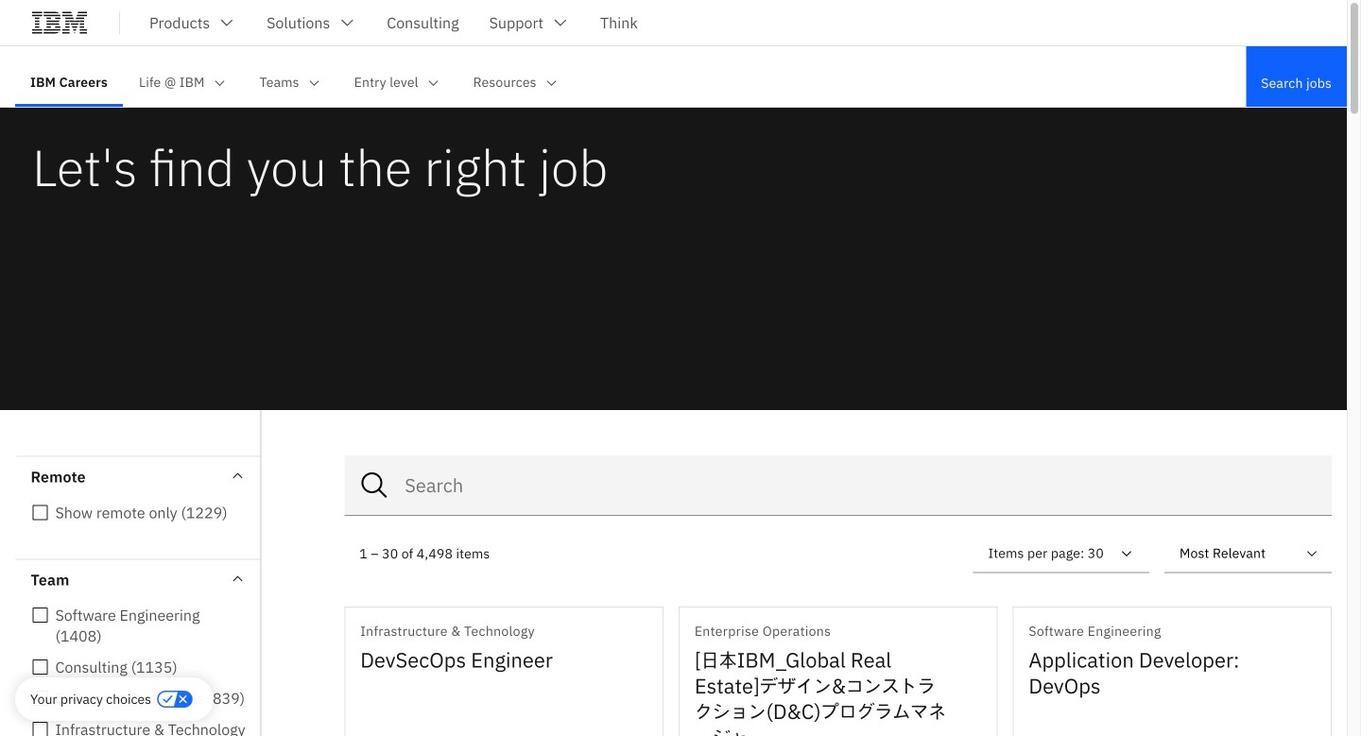 Task type: locate. For each thing, give the bounding box(es) containing it.
your privacy choices element
[[30, 689, 151, 710]]



Task type: vqa. For each thing, say whether or not it's contained in the screenshot.
Your privacy choices element
yes



